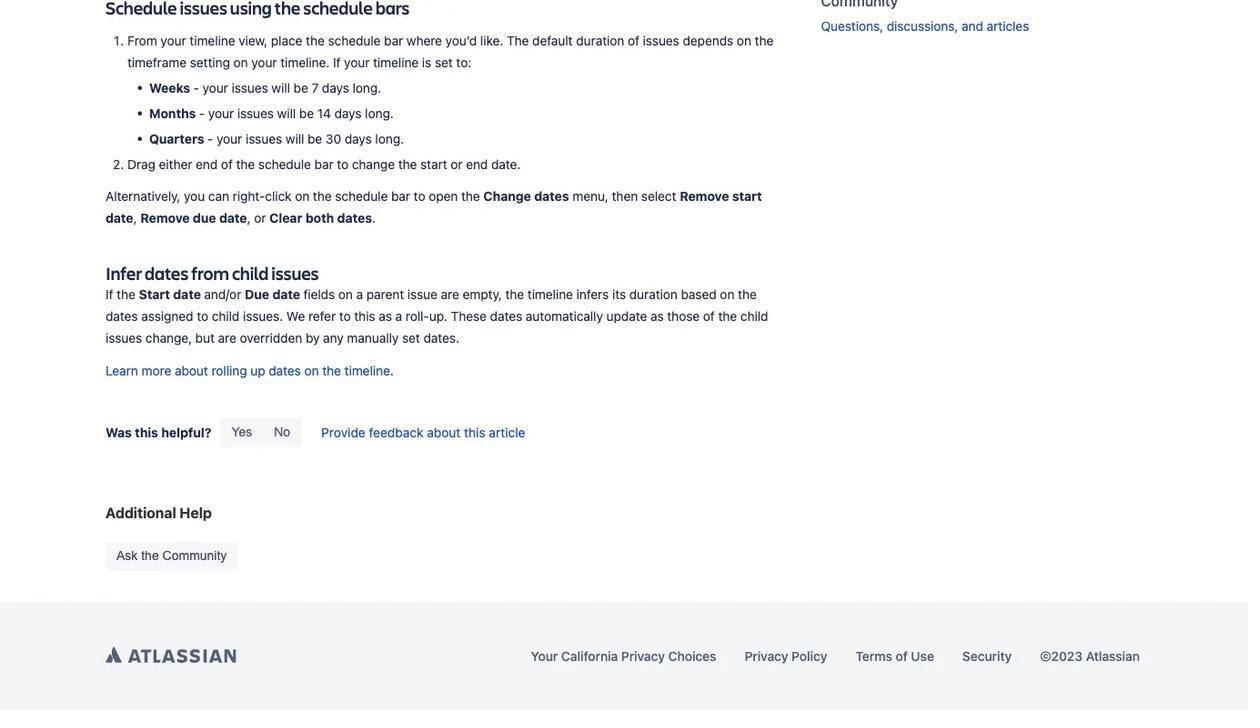 Task type: vqa. For each thing, say whether or not it's contained in the screenshot.
but at the top left of page
yes



Task type: describe. For each thing, give the bounding box(es) containing it.
help
[[179, 504, 212, 522]]

your down setting
[[202, 81, 228, 96]]

weeks - your issues will be 7 days long.
[[149, 81, 381, 96]]

- for months
[[199, 106, 205, 121]]

0 vertical spatial or
[[451, 157, 463, 172]]

dates down infer
[[106, 309, 138, 324]]

privacy policy
[[745, 649, 827, 664]]

months - your issues will be 14 days long.
[[149, 106, 394, 121]]

dates left menu,
[[534, 189, 569, 204]]

fields
[[303, 287, 335, 302]]

be for 14
[[299, 106, 314, 121]]

terms
[[856, 649, 892, 664]]

, remove due date , or clear both dates .
[[133, 211, 376, 226]]

issues inside view, place the schedule bar where you'd like. the default duration of issues depends on the timeframe setting on your
[[643, 33, 679, 48]]

due
[[193, 211, 216, 226]]

select
[[641, 189, 676, 204]]

about for this
[[427, 425, 461, 440]]

the right depends on the right
[[755, 33, 774, 48]]

2 vertical spatial bar
[[391, 189, 410, 204]]

1 vertical spatial bar
[[314, 157, 333, 172]]

place
[[271, 33, 302, 48]]

1 end from the left
[[196, 157, 218, 172]]

your
[[531, 649, 558, 664]]

on right depends on the right
[[737, 33, 751, 48]]

will for 7
[[271, 81, 290, 96]]

your california privacy choices
[[531, 649, 716, 664]]

the down any
[[322, 363, 341, 378]]

its
[[612, 287, 626, 302]]

more
[[142, 363, 171, 378]]

1 horizontal spatial if
[[333, 55, 341, 70]]

set inside the infers its duration based on the dates assigned to child issues. we refer to this as a roll-up. these dates automatically update as those of the child issues change, but are overridden by any manually set dates.
[[402, 331, 420, 346]]

date down can
[[219, 211, 247, 226]]

article
[[489, 425, 525, 440]]

2023 atlassian
[[1051, 649, 1140, 664]]

14
[[317, 106, 331, 121]]

from your timeline
[[127, 33, 235, 48]]

parent
[[366, 287, 404, 302]]

of left use
[[896, 649, 908, 664]]

be for 7
[[293, 81, 308, 96]]

on inside the infers its duration based on the dates assigned to child issues. we refer to this as a roll-up. these dates automatically update as those of the child issues change, but are overridden by any manually set dates.
[[720, 287, 735, 302]]

dates.
[[424, 331, 459, 346]]

provide feedback about this article button
[[319, 424, 527, 442]]

30
[[326, 132, 341, 147]]

1 as from the left
[[379, 309, 392, 324]]

start inside remove start date
[[732, 189, 762, 204]]

up
[[250, 363, 265, 378]]

change
[[352, 157, 395, 172]]

2 vertical spatial schedule
[[335, 189, 388, 204]]

from
[[127, 33, 157, 48]]

your right months
[[208, 106, 234, 121]]

issues up months - your issues will be 14 days long.
[[232, 81, 268, 96]]

then
[[612, 189, 638, 204]]

1 vertical spatial if
[[106, 287, 113, 302]]

up.
[[429, 309, 447, 324]]

privacy policy link
[[745, 649, 827, 664]]

infers its duration based on the dates assigned to child issues. we refer to this as a roll-up. these dates automatically update as those of the child issues change, but are overridden by any manually set dates.
[[106, 287, 772, 346]]

right-
[[233, 189, 265, 204]]

change
[[483, 189, 531, 204]]

start
[[139, 287, 170, 302]]

to down if the start date and/or due date fields on a parent issue are empty, the timeline
[[339, 309, 351, 324]]

the up both
[[313, 189, 332, 204]]

refer
[[308, 309, 336, 324]]

1 vertical spatial remove
[[140, 211, 190, 226]]

long. for quarters - your issues will be 30 days long.
[[375, 132, 404, 147]]

will for 14
[[277, 106, 296, 121]]

of inside the infers its duration based on the dates assigned to child issues. we refer to this as a roll-up. these dates automatically update as those of the child issues change, but are overridden by any manually set dates.
[[703, 309, 715, 324]]

view,
[[239, 33, 268, 48]]

issues up fields
[[271, 261, 319, 285]]

to down 30
[[337, 157, 349, 172]]

be for 30
[[308, 132, 322, 147]]

but
[[195, 331, 215, 346]]

will for 30
[[286, 132, 304, 147]]

use
[[911, 649, 934, 664]]

due
[[245, 287, 269, 302]]

1 privacy from the left
[[621, 649, 665, 664]]

0 vertical spatial start
[[420, 157, 447, 172]]

drag
[[127, 157, 155, 172]]

0 vertical spatial a
[[356, 287, 363, 302]]

assigned
[[141, 309, 193, 324]]

where
[[407, 33, 442, 48]]

click
[[265, 189, 292, 204]]

articles
[[987, 19, 1029, 34]]

questions,
[[821, 19, 883, 34]]

remove inside remove start date
[[680, 189, 729, 204]]

date up assigned
[[173, 287, 201, 302]]

the right open
[[461, 189, 480, 204]]

learn more about rolling up dates on the timeline link
[[106, 363, 390, 378]]

questions, discussions, and articles link
[[821, 17, 1029, 35]]

was this helpful?
[[106, 425, 211, 440]]

any
[[323, 331, 344, 346]]

no
[[274, 426, 290, 440]]

remove start date
[[106, 189, 765, 226]]

bar inside view, place the schedule bar where you'd like. the default duration of issues depends on the timeframe setting on your
[[384, 33, 403, 48]]

schedule inside view, place the schedule bar where you'd like. the default duration of issues depends on the timeframe setting on your
[[328, 33, 381, 48]]

setting
[[190, 55, 230, 70]]

depends
[[683, 33, 733, 48]]

this inside button
[[464, 425, 485, 440]]

helpful?
[[161, 425, 211, 440]]

. for timeline
[[390, 363, 394, 378]]

timeframe
[[127, 55, 187, 70]]

manually
[[347, 331, 399, 346]]

and/or
[[204, 287, 241, 302]]

0 horizontal spatial this
[[135, 425, 158, 440]]

1 horizontal spatial are
[[441, 287, 459, 302]]

security link
[[962, 649, 1012, 664]]

the right change
[[398, 157, 417, 172]]

date.
[[491, 157, 521, 172]]

policy
[[792, 649, 827, 664]]

from
[[191, 261, 229, 285]]

dates up start
[[145, 261, 188, 285]]

alternatively, you can right-click on the schedule bar to open the change dates menu, then select
[[106, 189, 680, 204]]

by
[[306, 331, 320, 346]]

a inside the infers its duration based on the dates assigned to child issues. we refer to this as a roll-up. these dates automatically update as those of the child issues change, but are overridden by any manually set dates.
[[395, 309, 402, 324]]

issues down months - your issues will be 14 days long.
[[246, 132, 282, 147]]

rolling
[[211, 363, 247, 378]]

community
[[162, 549, 227, 563]]

ask
[[116, 549, 138, 563]]

infer
[[106, 261, 142, 285]]

open
[[429, 189, 458, 204]]

timeline down place
[[280, 55, 326, 70]]

weeks
[[149, 81, 190, 96]]



Task type: locate. For each thing, give the bounding box(es) containing it.
0 horizontal spatial as
[[379, 309, 392, 324]]

of up can
[[221, 157, 233, 172]]

date up the we
[[272, 287, 300, 302]]

ask the community link
[[116, 549, 227, 563]]

alternatively,
[[106, 189, 180, 204]]

the down infer
[[117, 287, 135, 302]]

issue
[[407, 287, 438, 302]]

remove down alternatively,
[[140, 211, 190, 226]]

0 horizontal spatial end
[[196, 157, 218, 172]]

schedule down quarters - your issues will be 30 days long.
[[258, 157, 311, 172]]

if
[[333, 55, 341, 70], [106, 287, 113, 302]]

long. for weeks - your issues will be 7 days long.
[[353, 81, 381, 96]]

, down "right-"
[[247, 211, 251, 226]]

on right based
[[720, 287, 735, 302]]

1 vertical spatial long.
[[365, 106, 394, 121]]

duration inside view, place the schedule bar where you'd like. the default duration of issues depends on the timeframe setting on your
[[576, 33, 624, 48]]

1 horizontal spatial privacy
[[745, 649, 788, 664]]

months
[[149, 106, 196, 121]]

this
[[354, 309, 375, 324], [135, 425, 158, 440], [464, 425, 485, 440]]

like.
[[480, 33, 503, 48]]

on right click
[[295, 189, 310, 204]]

if the start date and/or due date fields on a parent issue are empty, the timeline
[[106, 287, 573, 302]]

1 horizontal spatial end
[[466, 157, 488, 172]]

update
[[606, 309, 647, 324]]

0 horizontal spatial duration
[[576, 33, 624, 48]]

child right the those
[[740, 309, 768, 324]]

quarters
[[149, 132, 204, 147]]

your up timeframe
[[161, 33, 186, 48]]

quarters - your issues will be 30 days long.
[[149, 132, 404, 147]]

a left parent
[[356, 287, 363, 302]]

timeline up automatically
[[528, 287, 573, 302]]

0 vertical spatial duration
[[576, 33, 624, 48]]

1 vertical spatial are
[[218, 331, 236, 346]]

1 horizontal spatial this
[[354, 309, 375, 324]]

remove
[[680, 189, 729, 204], [140, 211, 190, 226]]

1 vertical spatial set
[[402, 331, 420, 346]]

provide feedback about this article
[[321, 425, 525, 440]]

0 horizontal spatial are
[[218, 331, 236, 346]]

1 horizontal spatial as
[[650, 309, 664, 324]]

to
[[337, 157, 349, 172], [414, 189, 425, 204], [197, 309, 208, 324], [339, 309, 351, 324]]

1 horizontal spatial about
[[427, 425, 461, 440]]

set
[[435, 55, 453, 70], [402, 331, 420, 346]]

discussions,
[[887, 19, 958, 34]]

change,
[[145, 331, 192, 346]]

be left "7"
[[293, 81, 308, 96]]

privacy
[[621, 649, 665, 664], [745, 649, 788, 664]]

days for 30
[[345, 132, 372, 147]]

issues down weeks - your issues will be 7 days long.
[[237, 106, 274, 121]]

you'd
[[445, 33, 477, 48]]

- for quarters
[[207, 132, 213, 147]]

about right feedback at the left of the page
[[427, 425, 461, 440]]

- right quarters
[[207, 132, 213, 147]]

1 vertical spatial or
[[254, 211, 266, 226]]

1 horizontal spatial .
[[372, 211, 376, 226]]

as
[[379, 309, 392, 324], [650, 309, 664, 324]]

security
[[962, 649, 1012, 664]]

2 end from the left
[[466, 157, 488, 172]]

additional
[[106, 504, 176, 522]]

infers
[[577, 287, 609, 302]]

drag either end of the schedule bar to change the start or end date.
[[127, 157, 521, 172]]

issues left depends on the right
[[643, 33, 679, 48]]

your california privacy choices link
[[531, 649, 716, 664]]

child up due on the left top of the page
[[232, 261, 269, 285]]

days right "7"
[[322, 81, 349, 96]]

are up the 'up.'
[[441, 287, 459, 302]]

1 vertical spatial about
[[427, 425, 461, 440]]

- right weeks
[[193, 81, 199, 96]]

0 horizontal spatial or
[[254, 211, 266, 226]]

as left the those
[[650, 309, 664, 324]]

ask the community
[[116, 549, 227, 563]]

atlassian logo image
[[106, 647, 237, 664]]

2 vertical spatial will
[[286, 132, 304, 147]]

1 horizontal spatial remove
[[680, 189, 729, 204]]

1 horizontal spatial set
[[435, 55, 453, 70]]

yes
[[231, 426, 252, 440]]

automatically
[[526, 309, 603, 324]]

2 vertical spatial be
[[308, 132, 322, 147]]

2 horizontal spatial this
[[464, 425, 485, 440]]

both
[[305, 211, 334, 226]]

on right fields
[[338, 287, 353, 302]]

0 vertical spatial bar
[[384, 33, 403, 48]]

can
[[208, 189, 229, 204]]

this right was
[[135, 425, 158, 440]]

duration right the its
[[629, 287, 678, 302]]

about for rolling
[[175, 363, 208, 378]]

1 vertical spatial will
[[277, 106, 296, 121]]

will up quarters - your issues will be 30 days long.
[[277, 106, 296, 121]]

dates right both
[[337, 211, 372, 226]]

feedback
[[369, 425, 423, 440]]

your left is
[[344, 55, 370, 70]]

be left 14
[[299, 106, 314, 121]]

based
[[681, 287, 717, 302]]

if up weeks - your issues will be 7 days long.
[[333, 55, 341, 70]]

0 vertical spatial schedule
[[328, 33, 381, 48]]

the right empty,
[[505, 287, 524, 302]]

or up open
[[451, 157, 463, 172]]

duration
[[576, 33, 624, 48], [629, 287, 678, 302]]

end
[[196, 157, 218, 172], [466, 157, 488, 172]]

is
[[422, 55, 431, 70]]

1 , from the left
[[133, 211, 137, 226]]

0 vertical spatial days
[[322, 81, 349, 96]]

date down alternatively,
[[106, 211, 133, 226]]

2 privacy from the left
[[745, 649, 788, 664]]

the right the those
[[718, 309, 737, 324]]

the up "right-"
[[236, 157, 255, 172]]

1 horizontal spatial duration
[[629, 287, 678, 302]]

start right 'select'
[[732, 189, 762, 204]]

0 horizontal spatial ,
[[133, 211, 137, 226]]

bar down change
[[391, 189, 410, 204]]

ask the community button
[[106, 542, 238, 571]]

0 horizontal spatial about
[[175, 363, 208, 378]]

2 as from the left
[[650, 309, 664, 324]]

1 horizontal spatial a
[[395, 309, 402, 324]]

issues inside the infers its duration based on the dates assigned to child issues. we refer to this as a roll-up. these dates automatically update as those of the child issues change, but are overridden by any manually set dates.
[[106, 331, 142, 346]]

issues up learn
[[106, 331, 142, 346]]

yes button
[[221, 418, 263, 447]]

2 vertical spatial .
[[390, 363, 394, 378]]

about
[[175, 363, 208, 378], [427, 425, 461, 440]]

date inside remove start date
[[106, 211, 133, 226]]

the
[[507, 33, 529, 48]]

privacy left policy at right
[[745, 649, 788, 664]]

long. for months - your issues will be 14 days long.
[[365, 106, 394, 121]]

bar
[[384, 33, 403, 48], [314, 157, 333, 172], [391, 189, 410, 204]]

- right months
[[199, 106, 205, 121]]

the right based
[[738, 287, 757, 302]]

be left 30
[[308, 132, 322, 147]]

about inside provide feedback about this article button
[[427, 425, 461, 440]]

schedule down change
[[335, 189, 388, 204]]

0 vertical spatial set
[[435, 55, 453, 70]]

timeline down the manually
[[344, 363, 390, 378]]

was
[[106, 425, 132, 440]]

end left date.
[[466, 157, 488, 172]]

about down but
[[175, 363, 208, 378]]

and
[[962, 19, 983, 34]]

dates right up
[[269, 363, 301, 378]]

1 horizontal spatial or
[[451, 157, 463, 172]]

your down months - your issues will be 14 days long.
[[217, 132, 242, 147]]

will down months - your issues will be 14 days long.
[[286, 132, 304, 147]]

or down "right-"
[[254, 211, 266, 226]]

0 vertical spatial are
[[441, 287, 459, 302]]

are right but
[[218, 331, 236, 346]]

timeline up setting
[[190, 33, 235, 48]]

2 vertical spatial -
[[207, 132, 213, 147]]

2 , from the left
[[247, 211, 251, 226]]

clear
[[269, 211, 302, 226]]

0 horizontal spatial .
[[326, 55, 330, 70]]

1 vertical spatial a
[[395, 309, 402, 324]]

or
[[451, 157, 463, 172], [254, 211, 266, 226]]

on down view,
[[233, 55, 248, 70]]

to:
[[456, 55, 471, 70]]

duration inside the infers its duration based on the dates assigned to child issues. we refer to this as a roll-up. these dates automatically update as those of the child issues change, but are overridden by any manually set dates.
[[629, 287, 678, 302]]

of inside view, place the schedule bar where you'd like. the default duration of issues depends on the timeframe setting on your
[[628, 33, 640, 48]]

0 vertical spatial .
[[326, 55, 330, 70]]

view, place the schedule bar where you'd like. the default duration of issues depends on the timeframe setting on your
[[127, 33, 777, 70]]

overridden
[[240, 331, 302, 346]]

the right place
[[306, 33, 325, 48]]

the
[[306, 33, 325, 48], [755, 33, 774, 48], [236, 157, 255, 172], [398, 157, 417, 172], [313, 189, 332, 204], [461, 189, 480, 204], [117, 287, 135, 302], [505, 287, 524, 302], [738, 287, 757, 302], [718, 309, 737, 324], [322, 363, 341, 378], [141, 549, 159, 563]]

are inside the infers its duration based on the dates assigned to child issues. we refer to this as a roll-up. these dates automatically update as those of the child issues change, but are overridden by any manually set dates.
[[218, 331, 236, 346]]

of
[[628, 33, 640, 48], [221, 157, 233, 172], [703, 309, 715, 324], [896, 649, 908, 664]]

1 vertical spatial .
[[372, 211, 376, 226]]

0 vertical spatial if
[[333, 55, 341, 70]]

set right is
[[435, 55, 453, 70]]

, down alternatively,
[[133, 211, 137, 226]]

2 vertical spatial days
[[345, 132, 372, 147]]

this up the manually
[[354, 309, 375, 324]]

dates down empty,
[[490, 309, 522, 324]]

long.
[[353, 81, 381, 96], [365, 106, 394, 121], [375, 132, 404, 147]]

child
[[232, 261, 269, 285], [212, 309, 240, 324], [740, 309, 768, 324]]

your inside view, place the schedule bar where you'd like. the default duration of issues depends on the timeframe setting on your
[[251, 55, 277, 70]]

privacy left choices
[[621, 649, 665, 664]]

bar up timeline . if your timeline is set to:
[[384, 33, 403, 48]]

be
[[293, 81, 308, 96], [299, 106, 314, 121], [308, 132, 322, 147]]

bar down 30
[[314, 157, 333, 172]]

1 vertical spatial duration
[[629, 287, 678, 302]]

roll-
[[406, 309, 429, 324]]

7
[[312, 81, 319, 96]]

will
[[271, 81, 290, 96], [277, 106, 296, 121], [286, 132, 304, 147]]

0 vertical spatial will
[[271, 81, 290, 96]]

1 vertical spatial be
[[299, 106, 314, 121]]

2 horizontal spatial .
[[390, 363, 394, 378]]

2023
[[1051, 649, 1083, 664]]

either
[[159, 157, 192, 172]]

0 vertical spatial be
[[293, 81, 308, 96]]

days for 14
[[334, 106, 362, 121]]

child down 'and/or'
[[212, 309, 240, 324]]

if down infer
[[106, 287, 113, 302]]

.
[[326, 55, 330, 70], [372, 211, 376, 226], [390, 363, 394, 378]]

those
[[667, 309, 700, 324]]

1 horizontal spatial start
[[732, 189, 762, 204]]

1 vertical spatial -
[[199, 106, 205, 121]]

of down based
[[703, 309, 715, 324]]

schedule up timeline . if your timeline is set to:
[[328, 33, 381, 48]]

the inside button
[[141, 549, 159, 563]]

end right either
[[196, 157, 218, 172]]

no button
[[263, 418, 301, 447]]

a
[[356, 287, 363, 302], [395, 309, 402, 324]]

on
[[737, 33, 751, 48], [233, 55, 248, 70], [295, 189, 310, 204], [338, 287, 353, 302], [720, 287, 735, 302], [304, 363, 319, 378]]

your down view,
[[251, 55, 277, 70]]

this inside the infers its duration based on the dates assigned to child issues. we refer to this as a roll-up. these dates automatically update as those of the child issues change, but are overridden by any manually set dates.
[[354, 309, 375, 324]]

0 vertical spatial -
[[193, 81, 199, 96]]

0 horizontal spatial if
[[106, 287, 113, 302]]

0 vertical spatial about
[[175, 363, 208, 378]]

on down by
[[304, 363, 319, 378]]

this left article
[[464, 425, 485, 440]]

duration right default
[[576, 33, 624, 48]]

. down alternatively, you can right-click on the schedule bar to open the change dates menu, then select
[[372, 211, 376, 226]]

0 horizontal spatial remove
[[140, 211, 190, 226]]

0 horizontal spatial a
[[356, 287, 363, 302]]

will up months - your issues will be 14 days long.
[[271, 81, 290, 96]]

timeline left is
[[373, 55, 419, 70]]

,
[[133, 211, 137, 226], [247, 211, 251, 226]]

1 vertical spatial schedule
[[258, 157, 311, 172]]

infer dates from child issues
[[106, 261, 319, 285]]

0 horizontal spatial set
[[402, 331, 420, 346]]

we
[[286, 309, 305, 324]]

to up but
[[197, 309, 208, 324]]

1 vertical spatial days
[[334, 106, 362, 121]]

of left depends on the right
[[628, 33, 640, 48]]

. up 14
[[326, 55, 330, 70]]

2 vertical spatial long.
[[375, 132, 404, 147]]

choices
[[668, 649, 716, 664]]

0 vertical spatial long.
[[353, 81, 381, 96]]

days for 7
[[322, 81, 349, 96]]

to left open
[[414, 189, 425, 204]]

start up open
[[420, 157, 447, 172]]

set down roll- on the left of the page
[[402, 331, 420, 346]]

. for dates
[[372, 211, 376, 226]]

1 horizontal spatial ,
[[247, 211, 251, 226]]

terms of use
[[856, 649, 934, 664]]

1 vertical spatial start
[[732, 189, 762, 204]]

menu,
[[572, 189, 608, 204]]

0 horizontal spatial start
[[420, 157, 447, 172]]

atlassian
[[1086, 649, 1140, 664]]

0 vertical spatial remove
[[680, 189, 729, 204]]

- for weeks
[[193, 81, 199, 96]]

empty,
[[463, 287, 502, 302]]

0 horizontal spatial privacy
[[621, 649, 665, 664]]

your
[[161, 33, 186, 48], [251, 55, 277, 70], [344, 55, 370, 70], [202, 81, 228, 96], [208, 106, 234, 121], [217, 132, 242, 147]]

. down the manually
[[390, 363, 394, 378]]

are
[[441, 287, 459, 302], [218, 331, 236, 346]]



